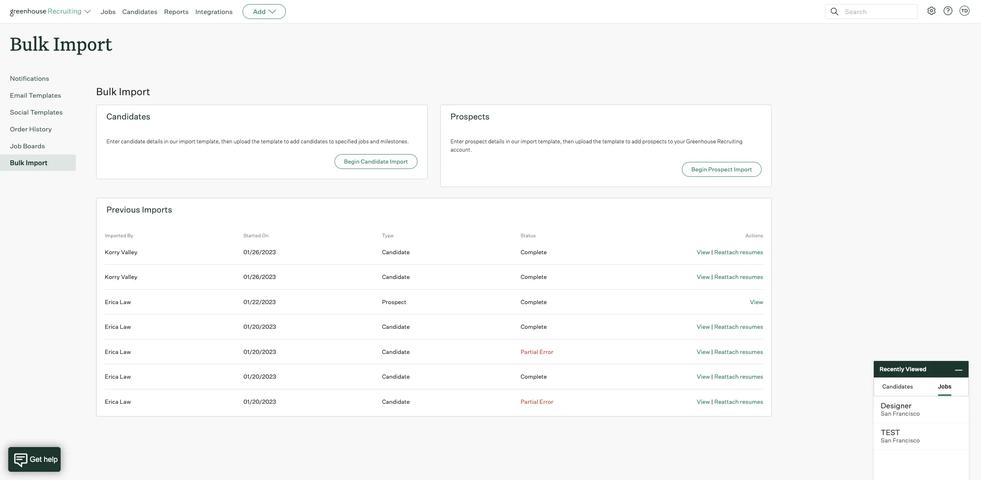 Task type: describe. For each thing, give the bounding box(es) containing it.
jobs link
[[101, 7, 116, 16]]

complete for view link related to 6th reattach resumes 'link' from the bottom
[[521, 249, 547, 256]]

view link for second reattach resumes 'link' from the bottom of the page
[[697, 374, 710, 381]]

prospect inside begin prospect import button
[[709, 166, 733, 173]]

law for fourth reattach resumes 'link' from the bottom of the page
[[120, 324, 131, 331]]

resumes for second reattach resumes 'link' from the bottom of the page
[[740, 374, 764, 381]]

started
[[244, 233, 261, 239]]

resumes for 1st reattach resumes 'link' from the bottom
[[740, 399, 764, 406]]

4 view | reattach resumes from the top
[[697, 349, 764, 356]]

milestones.
[[381, 138, 409, 145]]

law for 1st reattach resumes 'link' from the bottom
[[120, 399, 131, 406]]

valley for view link associated with 5th reattach resumes 'link' from the bottom
[[121, 274, 137, 281]]

template for candidates
[[261, 138, 283, 145]]

view link for 6th reattach resumes 'link' from the bottom
[[697, 249, 710, 256]]

1 korry valley from the top
[[105, 249, 137, 256]]

upload for candidates
[[234, 138, 251, 145]]

candidate for third reattach resumes 'link' from the bottom of the page's view link
[[382, 349, 410, 356]]

4 | from the top
[[712, 349, 714, 356]]

our for candidates
[[170, 138, 178, 145]]

job
[[10, 142, 22, 150]]

account.
[[451, 146, 472, 153]]

candidate for second reattach resumes 'link' from the bottom of the page view link
[[382, 374, 410, 381]]

recently
[[880, 366, 905, 373]]

the for prospects
[[594, 138, 602, 145]]

enter for candidates
[[107, 138, 120, 145]]

2 vertical spatial bulk import
[[10, 159, 48, 167]]

email templates link
[[10, 90, 73, 100]]

complete for second reattach resumes 'link' from the bottom of the page view link
[[521, 374, 547, 381]]

4 reattach resumes link from the top
[[715, 349, 764, 356]]

td
[[962, 8, 969, 14]]

2 01/26/2023 from the top
[[244, 274, 276, 281]]

begin candidate import
[[344, 158, 408, 165]]

2 vertical spatial candidates
[[883, 383, 914, 390]]

complete for view link for fourth reattach resumes 'link' from the bottom of the page
[[521, 324, 547, 331]]

then for candidates
[[221, 138, 233, 145]]

add button
[[243, 4, 286, 19]]

reattach for fourth reattach resumes 'link' from the bottom of the page
[[715, 324, 739, 331]]

1 to from the left
[[284, 138, 289, 145]]

candidate for 1st reattach resumes 'link' from the bottom view link
[[382, 399, 410, 406]]

social
[[10, 108, 29, 116]]

erica law for 1st reattach resumes 'link' from the bottom
[[105, 399, 131, 406]]

Search text field
[[843, 6, 910, 18]]

valley for view link related to 6th reattach resumes 'link' from the bottom
[[121, 249, 137, 256]]

then for prospects
[[563, 138, 574, 145]]

01/22/2023
[[244, 299, 276, 306]]

your
[[675, 138, 685, 145]]

type
[[382, 233, 394, 239]]

6 reattach resumes link from the top
[[715, 399, 764, 406]]

resumes for 6th reattach resumes 'link' from the bottom
[[740, 249, 764, 256]]

3 01/20/2023 from the top
[[244, 374, 276, 381]]

2 | from the top
[[712, 274, 714, 281]]

partial error for third reattach resumes 'link' from the bottom of the page's view link
[[521, 349, 554, 356]]

notifications link
[[10, 74, 73, 83]]

tab list containing candidates
[[875, 379, 969, 397]]

3 reattach resumes link from the top
[[715, 324, 764, 331]]

candidate inside "button"
[[361, 158, 389, 165]]

specified
[[335, 138, 358, 145]]

integrations link
[[195, 7, 233, 16]]

imported
[[105, 233, 126, 239]]

the for candidates
[[252, 138, 260, 145]]

reports
[[164, 7, 189, 16]]

details for candidates
[[147, 138, 163, 145]]

1 vertical spatial jobs
[[939, 383, 952, 390]]

reattach for 6th reattach resumes 'link' from the bottom
[[715, 249, 739, 256]]

begin for prospects
[[692, 166, 708, 173]]

template, for prospects
[[539, 138, 562, 145]]

1 vertical spatial bulk import
[[96, 86, 150, 98]]

on
[[262, 233, 269, 239]]

recruiting
[[718, 138, 743, 145]]

erica law for fourth reattach resumes 'link' from the bottom of the page
[[105, 324, 131, 331]]

and
[[370, 138, 380, 145]]

history
[[29, 125, 52, 133]]

5 reattach resumes link from the top
[[715, 374, 764, 381]]

enter prospect details in our import template, then upload the template to add prospects to your greenhouse recruiting account.
[[451, 138, 743, 153]]

2 view | reattach resumes from the top
[[697, 274, 764, 281]]

import inside button
[[734, 166, 753, 173]]

2 vertical spatial bulk
[[10, 159, 24, 167]]

template for prospects
[[603, 138, 625, 145]]

prospects
[[451, 112, 490, 122]]

0 vertical spatial bulk
[[10, 31, 49, 56]]

1 erica law from the top
[[105, 299, 131, 306]]

erica for fourth reattach resumes 'link' from the bottom of the page
[[105, 324, 119, 331]]

erica for third reattach resumes 'link' from the bottom of the page
[[105, 349, 119, 356]]

error for third reattach resumes 'link' from the bottom of the page's view link
[[540, 349, 554, 356]]

boards
[[23, 142, 45, 150]]

job boards link
[[10, 141, 73, 151]]

5 | from the top
[[712, 374, 714, 381]]

td button
[[960, 6, 970, 16]]

our for prospects
[[512, 138, 520, 145]]

1 01/20/2023 from the top
[[244, 324, 276, 331]]

test
[[881, 429, 901, 438]]

partial error for 1st reattach resumes 'link' from the bottom view link
[[521, 399, 554, 406]]

2 reattach resumes link from the top
[[715, 274, 764, 281]]

1 | from the top
[[712, 249, 714, 256]]

4 01/20/2023 from the top
[[244, 399, 276, 406]]

1 law from the top
[[120, 299, 131, 306]]

candidate for view link associated with 5th reattach resumes 'link' from the bottom
[[382, 274, 410, 281]]

configure image
[[927, 6, 937, 16]]

designer
[[881, 402, 912, 411]]

recently viewed
[[880, 366, 927, 373]]



Task type: locate. For each thing, give the bounding box(es) containing it.
4 to from the left
[[668, 138, 673, 145]]

2 francisco from the top
[[893, 438, 920, 445]]

0 horizontal spatial then
[[221, 138, 233, 145]]

import
[[53, 31, 112, 56], [119, 86, 150, 98], [390, 158, 408, 165], [26, 159, 48, 167], [734, 166, 753, 173]]

status
[[521, 233, 536, 239]]

0 vertical spatial 01/26/2023
[[244, 249, 276, 256]]

to left prospects
[[626, 138, 631, 145]]

view
[[697, 249, 710, 256], [697, 274, 710, 281], [750, 299, 764, 306], [697, 324, 710, 331], [697, 349, 710, 356], [697, 374, 710, 381], [697, 399, 710, 406]]

san inside the test san francisco
[[881, 438, 892, 445]]

san down designer san francisco
[[881, 438, 892, 445]]

prospect
[[465, 138, 487, 145]]

francisco
[[893, 411, 920, 418], [893, 438, 920, 445]]

begin for candidates
[[344, 158, 360, 165]]

in for candidates
[[164, 138, 169, 145]]

1 vertical spatial bulk
[[96, 86, 117, 98]]

0 vertical spatial jobs
[[101, 7, 116, 16]]

0 horizontal spatial add
[[290, 138, 300, 145]]

order history
[[10, 125, 52, 133]]

0 vertical spatial begin
[[344, 158, 360, 165]]

designer san francisco
[[881, 402, 920, 418]]

previous imports
[[107, 205, 172, 215]]

1 horizontal spatial prospect
[[709, 166, 733, 173]]

1 vertical spatial prospect
[[382, 299, 407, 306]]

in right prospect
[[506, 138, 510, 145]]

jobs
[[101, 7, 116, 16], [939, 383, 952, 390]]

1 reattach from the top
[[715, 249, 739, 256]]

4 reattach from the top
[[715, 349, 739, 356]]

2 error from the top
[[540, 399, 554, 406]]

0 horizontal spatial enter
[[107, 138, 120, 145]]

4 erica from the top
[[105, 374, 119, 381]]

partial
[[521, 349, 539, 356], [521, 399, 539, 406]]

template inside enter prospect details in our import template, then upload the template to add prospects to your greenhouse recruiting account.
[[603, 138, 625, 145]]

2 template from the left
[[603, 138, 625, 145]]

3 resumes from the top
[[740, 324, 764, 331]]

candidate
[[121, 138, 145, 145]]

resumes for third reattach resumes 'link' from the bottom of the page
[[740, 349, 764, 356]]

begin inside button
[[692, 166, 708, 173]]

add left prospects
[[632, 138, 641, 145]]

6 resumes from the top
[[740, 399, 764, 406]]

details right candidate
[[147, 138, 163, 145]]

1 vertical spatial partial
[[521, 399, 539, 406]]

candidate
[[361, 158, 389, 165], [382, 249, 410, 256], [382, 274, 410, 281], [382, 324, 410, 331], [382, 349, 410, 356], [382, 374, 410, 381], [382, 399, 410, 406]]

0 vertical spatial partial error
[[521, 349, 554, 356]]

0 vertical spatial san
[[881, 411, 892, 418]]

4 complete from the top
[[521, 324, 547, 331]]

01/26/2023
[[244, 249, 276, 256], [244, 274, 276, 281]]

enter for prospects
[[451, 138, 464, 145]]

01/26/2023 up the 01/22/2023
[[244, 274, 276, 281]]

greenhouse recruiting image
[[10, 7, 84, 17]]

1 01/26/2023 from the top
[[244, 249, 276, 256]]

2 erica law from the top
[[105, 324, 131, 331]]

1 upload from the left
[[234, 138, 251, 145]]

previous
[[107, 205, 140, 215]]

to left specified at top
[[329, 138, 334, 145]]

2 valley from the top
[[121, 274, 137, 281]]

francisco for test
[[893, 438, 920, 445]]

bulk import
[[10, 31, 112, 56], [96, 86, 150, 98], [10, 159, 48, 167]]

1 erica from the top
[[105, 299, 119, 306]]

begin down specified at top
[[344, 158, 360, 165]]

add
[[290, 138, 300, 145], [632, 138, 641, 145]]

0 horizontal spatial prospect
[[382, 299, 407, 306]]

candidates down the 'recently viewed'
[[883, 383, 914, 390]]

2 add from the left
[[632, 138, 641, 145]]

view link for 5th reattach resumes 'link' from the bottom
[[697, 274, 710, 281]]

01/20/2023
[[244, 324, 276, 331], [244, 349, 276, 356], [244, 374, 276, 381], [244, 399, 276, 406]]

erica for second reattach resumes 'link' from the bottom of the page
[[105, 374, 119, 381]]

1 resumes from the top
[[740, 249, 764, 256]]

to
[[284, 138, 289, 145], [329, 138, 334, 145], [626, 138, 631, 145], [668, 138, 673, 145]]

3 view | reattach resumes from the top
[[697, 324, 764, 331]]

enter
[[107, 138, 120, 145], [451, 138, 464, 145]]

5 view | reattach resumes from the top
[[697, 374, 764, 381]]

job boards
[[10, 142, 45, 150]]

template
[[261, 138, 283, 145], [603, 138, 625, 145]]

0 horizontal spatial begin
[[344, 158, 360, 165]]

1 horizontal spatial import
[[521, 138, 537, 145]]

0 horizontal spatial import
[[179, 138, 196, 145]]

1 the from the left
[[252, 138, 260, 145]]

2 partial error from the top
[[521, 399, 554, 406]]

details for prospects
[[488, 138, 505, 145]]

enter inside enter prospect details in our import template, then upload the template to add prospects to your greenhouse recruiting account.
[[451, 138, 464, 145]]

begin prospect import button
[[682, 162, 762, 177]]

1 horizontal spatial enter
[[451, 138, 464, 145]]

0 horizontal spatial upload
[[234, 138, 251, 145]]

reattach for 1st reattach resumes 'link' from the bottom
[[715, 399, 739, 406]]

1 template from the left
[[261, 138, 283, 145]]

candidate for view link related to 6th reattach resumes 'link' from the bottom
[[382, 249, 410, 256]]

details right prospect
[[488, 138, 505, 145]]

enter left candidate
[[107, 138, 120, 145]]

1 horizontal spatial add
[[632, 138, 641, 145]]

resumes for 5th reattach resumes 'link' from the bottom
[[740, 274, 764, 281]]

order history link
[[10, 124, 73, 134]]

2 in from the left
[[506, 138, 510, 145]]

to left candidates
[[284, 138, 289, 145]]

1 horizontal spatial then
[[563, 138, 574, 145]]

san for test
[[881, 438, 892, 445]]

test san francisco
[[881, 429, 920, 445]]

notifications
[[10, 74, 49, 83]]

error for 1st reattach resumes 'link' from the bottom view link
[[540, 399, 554, 406]]

1 partial from the top
[[521, 349, 539, 356]]

begin prospect import
[[692, 166, 753, 173]]

the inside enter prospect details in our import template, then upload the template to add prospects to your greenhouse recruiting account.
[[594, 138, 602, 145]]

our
[[170, 138, 178, 145], [512, 138, 520, 145]]

1 vertical spatial templates
[[30, 108, 63, 116]]

0 horizontal spatial the
[[252, 138, 260, 145]]

1 vertical spatial francisco
[[893, 438, 920, 445]]

valley
[[121, 249, 137, 256], [121, 274, 137, 281]]

add for candidates
[[290, 138, 300, 145]]

our right prospect
[[512, 138, 520, 145]]

6 reattach from the top
[[715, 399, 739, 406]]

0 horizontal spatial template
[[261, 138, 283, 145]]

viewed
[[906, 366, 927, 373]]

enter up account.
[[451, 138, 464, 145]]

3 | from the top
[[712, 324, 714, 331]]

the
[[252, 138, 260, 145], [594, 138, 602, 145]]

view | reattach resumes
[[697, 249, 764, 256], [697, 274, 764, 281], [697, 324, 764, 331], [697, 349, 764, 356], [697, 374, 764, 381], [697, 399, 764, 406]]

1 horizontal spatial our
[[512, 138, 520, 145]]

1 enter from the left
[[107, 138, 120, 145]]

template, for candidates
[[197, 138, 220, 145]]

2 korry from the top
[[105, 274, 120, 281]]

2 import from the left
[[521, 138, 537, 145]]

san inside designer san francisco
[[881, 411, 892, 418]]

5 reattach from the top
[[715, 374, 739, 381]]

3 erica law from the top
[[105, 349, 131, 356]]

3 reattach from the top
[[715, 324, 739, 331]]

greenhouse
[[687, 138, 717, 145]]

1 vertical spatial error
[[540, 399, 554, 406]]

candidate for view link for fourth reattach resumes 'link' from the bottom of the page
[[382, 324, 410, 331]]

law for second reattach resumes 'link' from the bottom of the page
[[120, 374, 131, 381]]

1 horizontal spatial in
[[506, 138, 510, 145]]

2 our from the left
[[512, 138, 520, 145]]

resumes
[[740, 249, 764, 256], [740, 274, 764, 281], [740, 324, 764, 331], [740, 349, 764, 356], [740, 374, 764, 381], [740, 399, 764, 406]]

5 complete from the top
[[521, 374, 547, 381]]

complete
[[521, 249, 547, 256], [521, 274, 547, 281], [521, 299, 547, 306], [521, 324, 547, 331], [521, 374, 547, 381]]

law for third reattach resumes 'link' from the bottom of the page
[[120, 349, 131, 356]]

enter candidate details in our import template, then upload the template to add candidates to specified jobs and milestones.
[[107, 138, 409, 145]]

view link
[[697, 249, 710, 256], [697, 274, 710, 281], [750, 299, 764, 306], [697, 324, 710, 331], [697, 349, 710, 356], [697, 374, 710, 381], [697, 399, 710, 406]]

complete for view link associated with 5th reattach resumes 'link' from the bottom
[[521, 274, 547, 281]]

erica
[[105, 299, 119, 306], [105, 324, 119, 331], [105, 349, 119, 356], [105, 374, 119, 381], [105, 399, 119, 406]]

reattach for second reattach resumes 'link' from the bottom of the page
[[715, 374, 739, 381]]

1 valley from the top
[[121, 249, 137, 256]]

2 enter from the left
[[451, 138, 464, 145]]

francisco down designer san francisco
[[893, 438, 920, 445]]

1 details from the left
[[147, 138, 163, 145]]

add left candidates
[[290, 138, 300, 145]]

order
[[10, 125, 28, 133]]

1 view | reattach resumes from the top
[[697, 249, 764, 256]]

import for prospects
[[521, 138, 537, 145]]

2 01/20/2023 from the top
[[244, 349, 276, 356]]

imported by
[[105, 233, 133, 239]]

2 the from the left
[[594, 138, 602, 145]]

1 horizontal spatial details
[[488, 138, 505, 145]]

0 vertical spatial bulk import
[[10, 31, 112, 56]]

begin inside "button"
[[344, 158, 360, 165]]

import inside "button"
[[390, 158, 408, 165]]

0 vertical spatial error
[[540, 349, 554, 356]]

2 san from the top
[[881, 438, 892, 445]]

0 horizontal spatial details
[[147, 138, 163, 145]]

by
[[127, 233, 133, 239]]

korry valley
[[105, 249, 137, 256], [105, 274, 137, 281]]

1 vertical spatial candidates
[[107, 112, 150, 122]]

san for designer
[[881, 411, 892, 418]]

social templates link
[[10, 107, 73, 117]]

1 complete from the top
[[521, 249, 547, 256]]

francisco up the test san francisco
[[893, 411, 920, 418]]

4 resumes from the top
[[740, 349, 764, 356]]

our right candidate
[[170, 138, 178, 145]]

in right candidate
[[164, 138, 169, 145]]

|
[[712, 249, 714, 256], [712, 274, 714, 281], [712, 324, 714, 331], [712, 349, 714, 356], [712, 374, 714, 381], [712, 399, 714, 406]]

upload for prospects
[[576, 138, 592, 145]]

then inside enter prospect details in our import template, then upload the template to add prospects to your greenhouse recruiting account.
[[563, 138, 574, 145]]

1 vertical spatial begin
[[692, 166, 708, 173]]

view link for 1st reattach resumes 'link' from the bottom
[[697, 399, 710, 406]]

2 resumes from the top
[[740, 274, 764, 281]]

in inside enter prospect details in our import template, then upload the template to add prospects to your greenhouse recruiting account.
[[506, 138, 510, 145]]

2 template, from the left
[[539, 138, 562, 145]]

erica law for third reattach resumes 'link' from the bottom of the page
[[105, 349, 131, 356]]

3 law from the top
[[120, 349, 131, 356]]

1 vertical spatial 01/26/2023
[[244, 274, 276, 281]]

template, inside enter prospect details in our import template, then upload the template to add prospects to your greenhouse recruiting account.
[[539, 138, 562, 145]]

3 complete from the top
[[521, 299, 547, 306]]

templates down email templates link
[[30, 108, 63, 116]]

actions
[[746, 233, 764, 239]]

1 add from the left
[[290, 138, 300, 145]]

reattach for 5th reattach resumes 'link' from the bottom
[[715, 274, 739, 281]]

1 horizontal spatial the
[[594, 138, 602, 145]]

td button
[[959, 4, 972, 17]]

5 resumes from the top
[[740, 374, 764, 381]]

1 vertical spatial valley
[[121, 274, 137, 281]]

begin
[[344, 158, 360, 165], [692, 166, 708, 173]]

details
[[147, 138, 163, 145], [488, 138, 505, 145]]

1 horizontal spatial begin
[[692, 166, 708, 173]]

view link for fourth reattach resumes 'link' from the bottom of the page
[[697, 324, 710, 331]]

1 francisco from the top
[[893, 411, 920, 418]]

0 horizontal spatial template,
[[197, 138, 220, 145]]

candidates
[[122, 7, 158, 16], [107, 112, 150, 122], [883, 383, 914, 390]]

san
[[881, 411, 892, 418], [881, 438, 892, 445]]

erica for 1st reattach resumes 'link' from the bottom
[[105, 399, 119, 406]]

3 to from the left
[[626, 138, 631, 145]]

1 error from the top
[[540, 349, 554, 356]]

korry for 6th reattach resumes 'link' from the bottom
[[105, 249, 120, 256]]

import
[[179, 138, 196, 145], [521, 138, 537, 145]]

erica law
[[105, 299, 131, 306], [105, 324, 131, 331], [105, 349, 131, 356], [105, 374, 131, 381], [105, 399, 131, 406]]

1 vertical spatial korry valley
[[105, 274, 137, 281]]

prospects
[[643, 138, 667, 145]]

2 upload from the left
[[576, 138, 592, 145]]

4 erica law from the top
[[105, 374, 131, 381]]

4 law from the top
[[120, 374, 131, 381]]

san up test
[[881, 411, 892, 418]]

reports link
[[164, 7, 189, 16]]

social templates
[[10, 108, 63, 116]]

jobs
[[359, 138, 369, 145]]

upload inside enter prospect details in our import template, then upload the template to add prospects to your greenhouse recruiting account.
[[576, 138, 592, 145]]

candidates
[[301, 138, 328, 145]]

1 korry from the top
[[105, 249, 120, 256]]

1 reattach resumes link from the top
[[715, 249, 764, 256]]

candidates up candidate
[[107, 112, 150, 122]]

import for candidates
[[179, 138, 196, 145]]

prospect
[[709, 166, 733, 173], [382, 299, 407, 306]]

1 our from the left
[[170, 138, 178, 145]]

integrations
[[195, 7, 233, 16]]

1 horizontal spatial upload
[[576, 138, 592, 145]]

2 erica from the top
[[105, 324, 119, 331]]

candidates link
[[122, 7, 158, 16]]

0 vertical spatial valley
[[121, 249, 137, 256]]

2 reattach from the top
[[715, 274, 739, 281]]

1 horizontal spatial template
[[603, 138, 625, 145]]

email
[[10, 91, 27, 100]]

2 to from the left
[[329, 138, 334, 145]]

2 law from the top
[[120, 324, 131, 331]]

templates for social templates
[[30, 108, 63, 116]]

import inside enter prospect details in our import template, then upload the template to add prospects to your greenhouse recruiting account.
[[521, 138, 537, 145]]

0 vertical spatial francisco
[[893, 411, 920, 418]]

1 vertical spatial san
[[881, 438, 892, 445]]

to left your
[[668, 138, 673, 145]]

1 horizontal spatial jobs
[[939, 383, 952, 390]]

1 horizontal spatial template,
[[539, 138, 562, 145]]

reattach
[[715, 249, 739, 256], [715, 274, 739, 281], [715, 324, 739, 331], [715, 349, 739, 356], [715, 374, 739, 381], [715, 399, 739, 406]]

0 vertical spatial prospect
[[709, 166, 733, 173]]

started on
[[244, 233, 269, 239]]

2 complete from the top
[[521, 274, 547, 281]]

begin down greenhouse
[[692, 166, 708, 173]]

1 template, from the left
[[197, 138, 220, 145]]

add
[[253, 7, 266, 16]]

3 erica from the top
[[105, 349, 119, 356]]

6 view | reattach resumes from the top
[[697, 399, 764, 406]]

1 partial error from the top
[[521, 349, 554, 356]]

resumes for fourth reattach resumes 'link' from the bottom of the page
[[740, 324, 764, 331]]

details inside enter prospect details in our import template, then upload the template to add prospects to your greenhouse recruiting account.
[[488, 138, 505, 145]]

5 law from the top
[[120, 399, 131, 406]]

0 horizontal spatial jobs
[[101, 7, 116, 16]]

templates
[[29, 91, 61, 100], [30, 108, 63, 116]]

2 details from the left
[[488, 138, 505, 145]]

francisco inside designer san francisco
[[893, 411, 920, 418]]

francisco for designer
[[893, 411, 920, 418]]

0 vertical spatial korry
[[105, 249, 120, 256]]

0 vertical spatial partial
[[521, 349, 539, 356]]

1 in from the left
[[164, 138, 169, 145]]

5 erica from the top
[[105, 399, 119, 406]]

korry for 5th reattach resumes 'link' from the bottom
[[105, 274, 120, 281]]

view link for third reattach resumes 'link' from the bottom of the page
[[697, 349, 710, 356]]

law
[[120, 299, 131, 306], [120, 324, 131, 331], [120, 349, 131, 356], [120, 374, 131, 381], [120, 399, 131, 406]]

5 erica law from the top
[[105, 399, 131, 406]]

0 vertical spatial korry valley
[[105, 249, 137, 256]]

templates down notifications link
[[29, 91, 61, 100]]

01/26/2023 down the started on on the top left of the page
[[244, 249, 276, 256]]

add for prospects
[[632, 138, 641, 145]]

1 import from the left
[[179, 138, 196, 145]]

bulk import link
[[10, 158, 73, 168]]

in for prospects
[[506, 138, 510, 145]]

reattach for third reattach resumes 'link' from the bottom of the page
[[715, 349, 739, 356]]

upload
[[234, 138, 251, 145], [576, 138, 592, 145]]

0 horizontal spatial in
[[164, 138, 169, 145]]

our inside enter prospect details in our import template, then upload the template to add prospects to your greenhouse recruiting account.
[[512, 138, 520, 145]]

1 san from the top
[[881, 411, 892, 418]]

imports
[[142, 205, 172, 215]]

2 then from the left
[[563, 138, 574, 145]]

tab list
[[875, 379, 969, 397]]

0 horizontal spatial our
[[170, 138, 178, 145]]

6 | from the top
[[712, 399, 714, 406]]

erica law for second reattach resumes 'link' from the bottom of the page
[[105, 374, 131, 381]]

email templates
[[10, 91, 61, 100]]

1 vertical spatial partial error
[[521, 399, 554, 406]]

0 vertical spatial candidates
[[122, 7, 158, 16]]

2 partial from the top
[[521, 399, 539, 406]]

francisco inside the test san francisco
[[893, 438, 920, 445]]

begin candidate import button
[[335, 154, 418, 169]]

templates for email templates
[[29, 91, 61, 100]]

candidates right jobs link
[[122, 7, 158, 16]]

error
[[540, 349, 554, 356], [540, 399, 554, 406]]

1 then from the left
[[221, 138, 233, 145]]

2 korry valley from the top
[[105, 274, 137, 281]]

1 vertical spatial korry
[[105, 274, 120, 281]]

partial error
[[521, 349, 554, 356], [521, 399, 554, 406]]

0 vertical spatial templates
[[29, 91, 61, 100]]

add inside enter prospect details in our import template, then upload the template to add prospects to your greenhouse recruiting account.
[[632, 138, 641, 145]]

korry
[[105, 249, 120, 256], [105, 274, 120, 281]]



Task type: vqa. For each thing, say whether or not it's contained in the screenshot.


